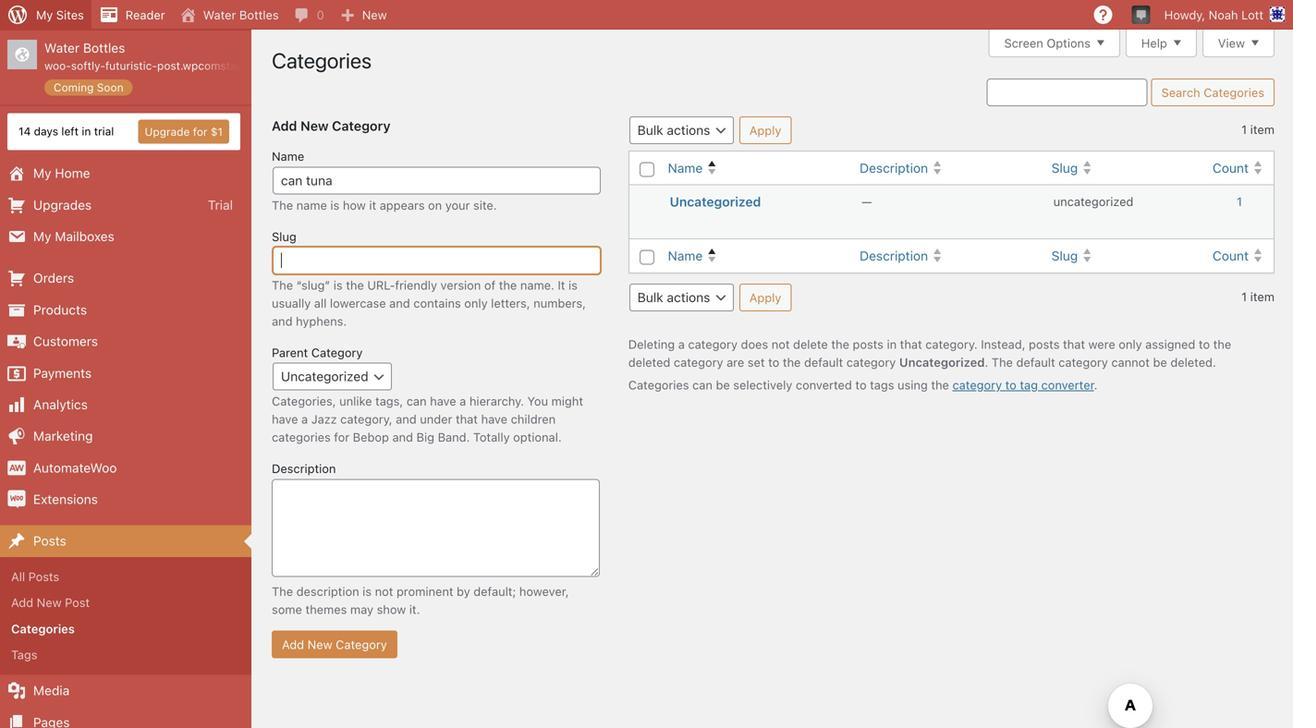 Task type: locate. For each thing, give the bounding box(es) containing it.
be down are
[[716, 378, 730, 392]]

is up 'may'
[[363, 585, 372, 599]]

a right deleting at the top
[[678, 337, 685, 351]]

add for add new category
[[272, 118, 297, 133]]

1 horizontal spatial bottles
[[239, 8, 279, 22]]

0 vertical spatial description link
[[852, 152, 1044, 185]]

is right it
[[569, 278, 578, 292]]

the left the name
[[272, 198, 293, 212]]

1 horizontal spatial not
[[772, 337, 790, 351]]

1 horizontal spatial add
[[272, 118, 297, 133]]

1 slug link from the top
[[1044, 152, 1205, 185]]

bottles for water bottles woo-softly-futuristic-post.wpcomstaging.com coming soon
[[83, 40, 125, 55]]

uncategorized for uncategorized . the default category cannot be deleted.
[[899, 355, 985, 369]]

a down categories,
[[301, 412, 308, 426]]

sites
[[56, 8, 84, 22]]

new right 0
[[362, 8, 387, 22]]

description
[[296, 585, 359, 599]]

name for 1st description link from the bottom
[[668, 248, 703, 264]]

1 horizontal spatial water
[[203, 8, 236, 22]]

water inside 'link'
[[203, 8, 236, 22]]

posts up uncategorized . the default category cannot be deleted.
[[1029, 337, 1060, 351]]

0 vertical spatial .
[[985, 355, 988, 369]]

0 horizontal spatial default
[[804, 355, 843, 369]]

None search field
[[987, 78, 1148, 106]]

not inside deleting a category does not delete the posts in that category. instead, posts that were only assigned to the deleted category are set to the default category
[[772, 337, 790, 351]]

slug link for 1st description link from the bottom count link
[[1044, 240, 1205, 272]]

0 horizontal spatial new
[[37, 596, 62, 610]]

and left big
[[392, 430, 413, 444]]

the up the some
[[272, 585, 293, 599]]

2 vertical spatial categories
[[11, 622, 75, 636]]

1 vertical spatial item
[[1250, 290, 1275, 303]]

in inside deleting a category does not delete the posts in that category. instead, posts that were only assigned to the deleted category are set to the default category
[[887, 337, 897, 351]]

2 slug link from the top
[[1044, 240, 1205, 272]]

be
[[1153, 355, 1167, 369], [716, 378, 730, 392]]

my sites link
[[0, 0, 91, 30]]

0 vertical spatial slug
[[1052, 160, 1078, 176]]

uncategorized
[[1053, 195, 1134, 209]]

0 horizontal spatial a
[[301, 412, 308, 426]]

post.wpcomstaging.com
[[157, 59, 285, 72]]

only down of in the left of the page
[[464, 296, 488, 310]]

bottles for water bottles
[[239, 8, 279, 22]]

0 vertical spatial 1 item
[[1242, 122, 1275, 136]]

2 vertical spatial new
[[37, 596, 62, 610]]

water inside water bottles woo-softly-futuristic-post.wpcomstaging.com coming soon
[[44, 40, 80, 55]]

numbers,
[[533, 296, 586, 310]]

0 horizontal spatial add
[[11, 596, 33, 610]]

Slug text field
[[273, 247, 601, 275]]

however,
[[519, 585, 569, 599]]

name
[[296, 198, 327, 212]]

0 horizontal spatial categories
[[11, 622, 75, 636]]

can up under
[[407, 394, 427, 408]]

can left selectively
[[692, 378, 713, 392]]

name link for 1st description link from the bottom
[[660, 240, 852, 272]]

1 horizontal spatial .
[[1094, 378, 1098, 392]]

add
[[272, 118, 297, 133], [11, 596, 33, 610]]

be down assigned
[[1153, 355, 1167, 369]]

1 horizontal spatial for
[[334, 430, 350, 444]]

upgrade
[[145, 125, 190, 138]]

my for my mailboxes
[[33, 229, 51, 244]]

description link
[[852, 152, 1044, 185], [852, 240, 1044, 272]]

extensions link
[[0, 484, 251, 516]]

1 vertical spatial can
[[407, 394, 427, 408]]

soon
[[97, 81, 124, 94]]

1 vertical spatial categories
[[628, 378, 689, 392]]

category to tag converter link
[[953, 378, 1094, 392]]

1 horizontal spatial that
[[900, 337, 922, 351]]

water bottles link
[[173, 0, 286, 30]]

slug up uncategorized
[[1052, 160, 1078, 176]]

categories,
[[272, 394, 336, 408]]

posts up categories can be selectively converted to tags using the category to tag converter .
[[853, 337, 884, 351]]

name link down uncategorized link
[[660, 240, 852, 272]]

slug link down uncategorized
[[1044, 240, 1205, 272]]

screen
[[1004, 36, 1043, 50]]

1 horizontal spatial default
[[1016, 355, 1055, 369]]

categories down add new post
[[11, 622, 75, 636]]

0 vertical spatial can
[[692, 378, 713, 392]]

bottles left 0 link
[[239, 8, 279, 22]]

is for name
[[330, 198, 340, 212]]

—
[[862, 195, 872, 209]]

all posts
[[11, 570, 59, 584]]

1 name link from the top
[[660, 152, 852, 185]]

1 vertical spatial not
[[375, 585, 393, 599]]

None checkbox
[[639, 162, 654, 177]]

have down hierarchy.
[[481, 412, 507, 426]]

for left $1
[[193, 125, 208, 138]]

item
[[1250, 122, 1275, 136], [1250, 290, 1275, 303]]

only
[[464, 296, 488, 310], [1119, 337, 1142, 351]]

1 vertical spatial uncategorized
[[899, 355, 985, 369]]

1 vertical spatial in
[[887, 337, 897, 351]]

1 vertical spatial .
[[1094, 378, 1098, 392]]

description link up category.
[[852, 240, 1044, 272]]

that left category.
[[900, 337, 922, 351]]

my for my home
[[33, 166, 51, 181]]

for down jazz on the left bottom of page
[[334, 430, 350, 444]]

1 vertical spatial name link
[[660, 240, 852, 272]]

category down "hyphens."
[[311, 346, 363, 360]]

my down upgrades
[[33, 229, 51, 244]]

2 horizontal spatial have
[[481, 412, 507, 426]]

were
[[1088, 337, 1115, 351]]

14 days left in trial
[[18, 125, 114, 138]]

toolbar navigation
[[0, 0, 1293, 33]]

howdy,
[[1164, 8, 1205, 22]]

0 vertical spatial a
[[678, 337, 685, 351]]

in right left
[[82, 125, 91, 138]]

1 vertical spatial description
[[860, 248, 928, 264]]

name
[[272, 149, 304, 163], [668, 160, 703, 176], [668, 248, 703, 264]]

delete
[[793, 337, 828, 351]]

post
[[65, 596, 90, 610]]

some
[[272, 603, 302, 617]]

1 vertical spatial my
[[33, 166, 51, 181]]

category up categories can be selectively converted to tags using the category to tag converter .
[[846, 355, 896, 369]]

add right $1
[[272, 118, 297, 133]]

0 horizontal spatial only
[[464, 296, 488, 310]]

posts up "all posts"
[[33, 534, 66, 549]]

2 vertical spatial description
[[272, 462, 336, 476]]

in
[[82, 125, 91, 138], [887, 337, 897, 351]]

0 vertical spatial in
[[82, 125, 91, 138]]

is left how
[[330, 198, 340, 212]]

0 horizontal spatial be
[[716, 378, 730, 392]]

bottles inside 'link'
[[239, 8, 279, 22]]

water bottles woo-softly-futuristic-post.wpcomstaging.com coming soon
[[44, 40, 285, 94]]

2 horizontal spatial that
[[1063, 337, 1085, 351]]

all posts link
[[0, 564, 251, 590]]

add inside main menu navigation
[[11, 596, 33, 610]]

uncategorized
[[670, 194, 761, 210], [899, 355, 985, 369]]

posts right all
[[28, 570, 59, 584]]

1 horizontal spatial only
[[1119, 337, 1142, 351]]

1 default from the left
[[804, 355, 843, 369]]

2 vertical spatial my
[[33, 229, 51, 244]]

1 horizontal spatial new
[[300, 118, 329, 133]]

0 vertical spatial bottles
[[239, 8, 279, 22]]

1 horizontal spatial uncategorized
[[899, 355, 985, 369]]

categories down deleted
[[628, 378, 689, 392]]

description down categories
[[272, 462, 336, 476]]

my inside the toolbar navigation
[[36, 8, 53, 22]]

1 vertical spatial for
[[334, 430, 350, 444]]

the right using at the right of the page
[[931, 378, 949, 392]]

new
[[362, 8, 387, 22], [300, 118, 329, 133], [37, 596, 62, 610]]

2 horizontal spatial a
[[678, 337, 685, 351]]

tags,
[[375, 394, 403, 408]]

and down friendly
[[389, 296, 410, 310]]

automatewoo
[[33, 460, 117, 475]]

that up uncategorized . the default category cannot be deleted.
[[1063, 337, 1085, 351]]

have up under
[[430, 394, 456, 408]]

the for the description is not prominent by default; however, some themes may show it.
[[272, 585, 293, 599]]

to
[[1199, 337, 1210, 351], [768, 355, 779, 369], [855, 378, 867, 392], [1005, 378, 1017, 392]]

new up the name
[[300, 118, 329, 133]]

count link
[[1205, 152, 1274, 185], [1205, 240, 1274, 272]]

0 vertical spatial water
[[203, 8, 236, 22]]

in up tags
[[887, 337, 897, 351]]

1 vertical spatial add
[[11, 596, 33, 610]]

add down all
[[11, 596, 33, 610]]

the up usually
[[272, 278, 293, 292]]

upgrade for $1 button
[[138, 120, 229, 144]]

add new post link
[[0, 590, 251, 616]]

1
[[1242, 122, 1247, 136], [1237, 195, 1242, 209], [1242, 290, 1247, 303]]

description down the —
[[860, 248, 928, 264]]

have up categories
[[272, 412, 298, 426]]

totally
[[473, 430, 510, 444]]

0 vertical spatial slug link
[[1044, 152, 1205, 185]]

default down delete
[[804, 355, 843, 369]]

screen options button
[[989, 30, 1120, 57]]

0 vertical spatial name link
[[660, 152, 852, 185]]

0 horizontal spatial in
[[82, 125, 91, 138]]

Description text field
[[272, 479, 600, 577]]

0 vertical spatial item
[[1250, 122, 1275, 136]]

2 count link from the top
[[1205, 240, 1274, 272]]

. down instead, on the top right of page
[[985, 355, 988, 369]]

0 horizontal spatial not
[[375, 585, 393, 599]]

name link up uncategorized link
[[660, 152, 852, 185]]

0 vertical spatial categories
[[272, 48, 372, 73]]

water for water bottles
[[203, 8, 236, 22]]

2 vertical spatial a
[[301, 412, 308, 426]]

water up woo-
[[44, 40, 80, 55]]

slug
[[1052, 160, 1078, 176], [272, 230, 297, 243], [1052, 248, 1078, 264]]

1 horizontal spatial categories
[[272, 48, 372, 73]]

slug link up uncategorized
[[1044, 152, 1205, 185]]

the description is not prominent by default; however, some themes may show it.
[[272, 585, 569, 617]]

that up band.
[[456, 412, 478, 426]]

is right "slug"
[[334, 278, 343, 292]]

0 horizontal spatial for
[[193, 125, 208, 138]]

products
[[33, 302, 87, 317]]

1 vertical spatial bottles
[[83, 40, 125, 55]]

name down "add new category"
[[272, 149, 304, 163]]

analytics
[[33, 397, 88, 412]]

is
[[330, 198, 340, 212], [334, 278, 343, 292], [569, 278, 578, 292], [363, 585, 372, 599]]

count up 1 link
[[1213, 160, 1249, 176]]

name link
[[660, 152, 852, 185], [660, 240, 852, 272]]

2 description link from the top
[[852, 240, 1044, 272]]

None submit
[[1151, 78, 1275, 106], [739, 116, 792, 144], [739, 284, 792, 311], [272, 631, 397, 659], [1151, 78, 1275, 106], [739, 116, 792, 144], [739, 284, 792, 311], [272, 631, 397, 659]]

category up how
[[332, 118, 391, 133]]

my left home
[[33, 166, 51, 181]]

the inside the "slug" is the url-friendly version of the name. it is usually all lowercase and contains only letters, numbers, and hyphens.
[[272, 278, 293, 292]]

hierarchy.
[[469, 394, 524, 408]]

0 vertical spatial my
[[36, 8, 53, 22]]

a left hierarchy.
[[460, 394, 466, 408]]

slug down uncategorized
[[1052, 248, 1078, 264]]

0 horizontal spatial posts
[[853, 337, 884, 351]]

my
[[36, 8, 53, 22], [33, 166, 51, 181], [33, 229, 51, 244]]

1 vertical spatial only
[[1119, 337, 1142, 351]]

0 vertical spatial description
[[860, 160, 928, 176]]

1 vertical spatial a
[[460, 394, 466, 408]]

bottles inside water bottles woo-softly-futuristic-post.wpcomstaging.com coming soon
[[83, 40, 125, 55]]

0 vertical spatial be
[[1153, 355, 1167, 369]]

2 vertical spatial slug
[[1052, 248, 1078, 264]]

0 horizontal spatial uncategorized
[[670, 194, 761, 210]]

help button
[[1126, 30, 1197, 57]]

not inside the description is not prominent by default; however, some themes may show it.
[[375, 585, 393, 599]]

0 horizontal spatial .
[[985, 355, 988, 369]]

count link up 1 link
[[1205, 152, 1274, 185]]

the inside the description is not prominent by default; however, some themes may show it.
[[272, 585, 293, 599]]

0 vertical spatial count
[[1213, 160, 1249, 176]]

not up show
[[375, 585, 393, 599]]

1 vertical spatial water
[[44, 40, 80, 55]]

1 horizontal spatial in
[[887, 337, 897, 351]]

1 vertical spatial slug link
[[1044, 240, 1205, 272]]

0 horizontal spatial bottles
[[83, 40, 125, 55]]

0 vertical spatial new
[[362, 8, 387, 22]]

1 item from the top
[[1250, 122, 1275, 136]]

count link down 1 link
[[1205, 240, 1274, 272]]

0 vertical spatial add
[[272, 118, 297, 133]]

bottles up softly-
[[83, 40, 125, 55]]

categories
[[272, 48, 372, 73], [628, 378, 689, 392], [11, 622, 75, 636]]

default up tag
[[1016, 355, 1055, 369]]

to left tags
[[855, 378, 867, 392]]

softly-
[[71, 59, 105, 72]]

2 horizontal spatial new
[[362, 8, 387, 22]]

description up the —
[[860, 160, 928, 176]]

name up uncategorized link
[[668, 160, 703, 176]]

0 vertical spatial only
[[464, 296, 488, 310]]

category.
[[926, 337, 978, 351]]

0 vertical spatial for
[[193, 125, 208, 138]]

0 vertical spatial not
[[772, 337, 790, 351]]

a
[[678, 337, 685, 351], [460, 394, 466, 408], [301, 412, 308, 426]]

categories inside main menu navigation
[[11, 622, 75, 636]]

prominent
[[397, 585, 453, 599]]

0 vertical spatial category
[[332, 118, 391, 133]]

tag
[[1020, 378, 1038, 392]]

description for 1st description link from the bottom
[[860, 248, 928, 264]]

0 horizontal spatial can
[[407, 394, 427, 408]]

selectively
[[733, 378, 792, 392]]

for
[[193, 125, 208, 138], [334, 430, 350, 444]]

new inside the toolbar navigation
[[362, 8, 387, 22]]

the down delete
[[783, 355, 801, 369]]

name down uncategorized link
[[668, 248, 703, 264]]

1 vertical spatial 1 item
[[1242, 290, 1275, 303]]

slug down the name
[[272, 230, 297, 243]]

water up post.wpcomstaging.com
[[203, 8, 236, 22]]

1 vertical spatial count
[[1213, 248, 1249, 264]]

0 vertical spatial uncategorized
[[670, 194, 761, 210]]

None checkbox
[[639, 250, 654, 265]]

automatewoo link
[[0, 452, 251, 484]]

0 link
[[286, 0, 332, 30]]

new for add new category
[[300, 118, 329, 133]]

count down 1 link
[[1213, 248, 1249, 264]]

orders
[[33, 271, 74, 286]]

the up deleted.
[[1213, 337, 1231, 351]]

1 horizontal spatial posts
[[1029, 337, 1060, 351]]

0 vertical spatial count link
[[1205, 152, 1274, 185]]

the up lowercase
[[346, 278, 364, 292]]

on
[[428, 198, 442, 212]]

category
[[688, 337, 738, 351], [674, 355, 723, 369], [846, 355, 896, 369], [1059, 355, 1108, 369], [953, 378, 1002, 392]]

days
[[34, 125, 58, 138]]

default
[[804, 355, 843, 369], [1016, 355, 1055, 369]]

that
[[900, 337, 922, 351], [1063, 337, 1085, 351], [456, 412, 478, 426]]

not right does
[[772, 337, 790, 351]]

have
[[430, 394, 456, 408], [272, 412, 298, 426], [481, 412, 507, 426]]

0 horizontal spatial that
[[456, 412, 478, 426]]

customers link
[[0, 326, 251, 357]]

0 horizontal spatial water
[[44, 40, 80, 55]]

2 name link from the top
[[660, 240, 852, 272]]

1 1 item from the top
[[1242, 122, 1275, 136]]

count link for 2nd description link from the bottom of the page
[[1205, 152, 1274, 185]]

new inside main menu navigation
[[37, 596, 62, 610]]

only up the cannot
[[1119, 337, 1142, 351]]

description link up the —
[[852, 152, 1044, 185]]

1 count link from the top
[[1205, 152, 1274, 185]]

default inside deleting a category does not delete the posts in that category. instead, posts that were only assigned to the deleted category are set to the default category
[[804, 355, 843, 369]]

new left post in the bottom left of the page
[[37, 596, 62, 610]]

my home link
[[0, 158, 251, 189]]

category down were in the right of the page
[[1059, 355, 1108, 369]]

1 vertical spatial new
[[300, 118, 329, 133]]

trial
[[94, 125, 114, 138]]

1 horizontal spatial have
[[430, 394, 456, 408]]

. down were in the right of the page
[[1094, 378, 1098, 392]]

is inside the description is not prominent by default; however, some themes may show it.
[[363, 585, 372, 599]]

marketing link
[[0, 421, 251, 452]]

name for 2nd description link from the bottom of the page
[[668, 160, 703, 176]]

my left sites
[[36, 8, 53, 22]]

reader
[[126, 8, 165, 22]]

1 vertical spatial description link
[[852, 240, 1044, 272]]

help
[[1141, 36, 1167, 50]]

instead,
[[981, 337, 1026, 351]]

2 posts from the left
[[1029, 337, 1060, 351]]

categories down 0
[[272, 48, 372, 73]]



Task type: vqa. For each thing, say whether or not it's contained in the screenshot.
"25.00" to the bottom
no



Task type: describe. For each thing, give the bounding box(es) containing it.
to up deleted.
[[1199, 337, 1210, 351]]

howdy, noah lott
[[1164, 8, 1264, 22]]

only inside deleting a category does not delete the posts in that category. instead, posts that were only assigned to the deleted category are set to the default category
[[1119, 337, 1142, 351]]

media
[[33, 683, 70, 699]]

assigned
[[1145, 337, 1196, 351]]

1 vertical spatial category
[[311, 346, 363, 360]]

category left are
[[674, 355, 723, 369]]

products link
[[0, 294, 251, 326]]

1 link
[[1237, 195, 1242, 209]]

category up are
[[688, 337, 738, 351]]

left
[[61, 125, 79, 138]]

slug for 1st description link from the bottom
[[1052, 248, 1078, 264]]

can inside categories, unlike tags, can have a hierarchy. you might have a jazz category, and under that have children categories for bebop and big band. totally optional.
[[407, 394, 427, 408]]

2 count from the top
[[1213, 248, 1249, 264]]

customers
[[33, 334, 98, 349]]

notification image
[[1134, 6, 1149, 21]]

14
[[18, 125, 31, 138]]

2 vertical spatial 1
[[1242, 290, 1247, 303]]

categories, unlike tags, can have a hierarchy. you might have a jazz category, and under that have children categories for bebop and big band. totally optional.
[[272, 394, 583, 444]]

you
[[527, 394, 548, 408]]

"slug"
[[296, 278, 330, 292]]

the for the name is how it appears on your site.
[[272, 198, 293, 212]]

and down the tags,
[[396, 412, 417, 426]]

categories link
[[0, 616, 251, 642]]

themes
[[305, 603, 347, 617]]

my mailboxes
[[33, 229, 114, 244]]

marketing
[[33, 429, 93, 444]]

that inside categories, unlike tags, can have a hierarchy. you might have a jazz category, and under that have children categories for bebop and big band. totally optional.
[[456, 412, 478, 426]]

friendly
[[395, 278, 437, 292]]

1 count from the top
[[1213, 160, 1249, 176]]

it.
[[409, 603, 420, 617]]

0 horizontal spatial have
[[272, 412, 298, 426]]

1 horizontal spatial be
[[1153, 355, 1167, 369]]

category,
[[340, 412, 392, 426]]

1 vertical spatial 1
[[1237, 195, 1242, 209]]

the down instead, on the top right of page
[[992, 355, 1013, 369]]

screen options
[[1004, 36, 1091, 50]]

converted
[[796, 378, 852, 392]]

slug for 2nd description link from the bottom of the page
[[1052, 160, 1078, 176]]

my for my sites
[[36, 8, 53, 22]]

show
[[377, 603, 406, 617]]

options
[[1047, 36, 1091, 50]]

Name text field
[[273, 167, 601, 194]]

trial
[[208, 197, 233, 212]]

and down usually
[[272, 314, 293, 328]]

unlike
[[339, 394, 372, 408]]

my sites
[[36, 8, 84, 22]]

1 horizontal spatial can
[[692, 378, 713, 392]]

the name is how it appears on your site.
[[272, 198, 497, 212]]

bebop
[[353, 430, 389, 444]]

water for water bottles woo-softly-futuristic-post.wpcomstaging.com coming soon
[[44, 40, 80, 55]]

in inside navigation
[[82, 125, 91, 138]]

0 vertical spatial 1
[[1242, 122, 1247, 136]]

it
[[369, 198, 376, 212]]

payments
[[33, 365, 92, 381]]

to left tag
[[1005, 378, 1017, 392]]

converter
[[1041, 378, 1094, 392]]

categories
[[272, 430, 331, 444]]

may
[[350, 603, 373, 617]]

to right 'set'
[[768, 355, 779, 369]]

reader link
[[91, 0, 173, 30]]

is for slug
[[334, 278, 343, 292]]

deleted.
[[1171, 355, 1216, 369]]

mailboxes
[[55, 229, 114, 244]]

futuristic-
[[105, 59, 157, 72]]

big
[[416, 430, 434, 444]]

appears
[[380, 198, 425, 212]]

new for add new post
[[37, 596, 62, 610]]

description for 2nd description link from the bottom of the page
[[860, 160, 928, 176]]

2 horizontal spatial categories
[[628, 378, 689, 392]]

by
[[457, 585, 470, 599]]

for inside categories, unlike tags, can have a hierarchy. you might have a jazz category, and under that have children categories for bebop and big band. totally optional.
[[334, 430, 350, 444]]

the for the "slug" is the url-friendly version of the name. it is usually all lowercase and contains only letters, numbers, and hyphens.
[[272, 278, 293, 292]]

uncategorized link
[[670, 194, 761, 210]]

the right delete
[[831, 337, 849, 351]]

all
[[11, 570, 25, 584]]

contains
[[413, 296, 461, 310]]

extensions
[[33, 492, 98, 507]]

default;
[[474, 585, 516, 599]]

only inside the "slug" is the url-friendly version of the name. it is usually all lowercase and contains only letters, numbers, and hyphens.
[[464, 296, 488, 310]]

media link
[[0, 675, 251, 707]]

a inside deleting a category does not delete the posts in that category. instead, posts that were only assigned to the deleted category are set to the default category
[[678, 337, 685, 351]]

2 default from the left
[[1016, 355, 1055, 369]]

tags link
[[0, 642, 251, 668]]

add new category
[[272, 118, 391, 133]]

name link for 2nd description link from the bottom of the page
[[660, 152, 852, 185]]

are
[[727, 355, 744, 369]]

view
[[1218, 36, 1245, 50]]

tags
[[11, 648, 37, 662]]

my mailboxes link
[[0, 221, 251, 253]]

jazz
[[311, 412, 337, 426]]

uncategorized . the default category cannot be deleted.
[[899, 355, 1216, 369]]

home
[[55, 166, 90, 181]]

is for description
[[363, 585, 372, 599]]

1 vertical spatial posts
[[28, 570, 59, 584]]

2 1 item from the top
[[1242, 290, 1275, 303]]

1 vertical spatial slug
[[272, 230, 297, 243]]

url-
[[367, 278, 395, 292]]

coming
[[54, 81, 94, 94]]

1 description link from the top
[[852, 152, 1044, 185]]

children
[[511, 412, 556, 426]]

of
[[484, 278, 496, 292]]

does
[[741, 337, 768, 351]]

0
[[317, 8, 324, 22]]

all
[[314, 296, 327, 310]]

new link
[[332, 0, 394, 30]]

deleted
[[628, 355, 671, 369]]

parent category
[[272, 346, 363, 360]]

band.
[[438, 430, 470, 444]]

for inside the upgrade for $1 button
[[193, 125, 208, 138]]

under
[[420, 412, 452, 426]]

add new post
[[11, 596, 90, 610]]

the "slug" is the url-friendly version of the name. it is usually all lowercase and contains only letters, numbers, and hyphens.
[[272, 278, 586, 328]]

category down category.
[[953, 378, 1002, 392]]

add for add new post
[[11, 596, 33, 610]]

name.
[[520, 278, 554, 292]]

0 vertical spatial posts
[[33, 534, 66, 549]]

site.
[[473, 198, 497, 212]]

main menu navigation
[[0, 30, 285, 728]]

count link for 1st description link from the bottom
[[1205, 240, 1274, 272]]

hyphens.
[[296, 314, 347, 328]]

1 posts from the left
[[853, 337, 884, 351]]

the right of in the left of the page
[[499, 278, 517, 292]]

uncategorized for uncategorized
[[670, 194, 761, 210]]

slug link for 2nd description link from the bottom of the page's count link
[[1044, 152, 1205, 185]]

1 vertical spatial be
[[716, 378, 730, 392]]

parent
[[272, 346, 308, 360]]

upgrades
[[33, 197, 92, 212]]

2 item from the top
[[1250, 290, 1275, 303]]



